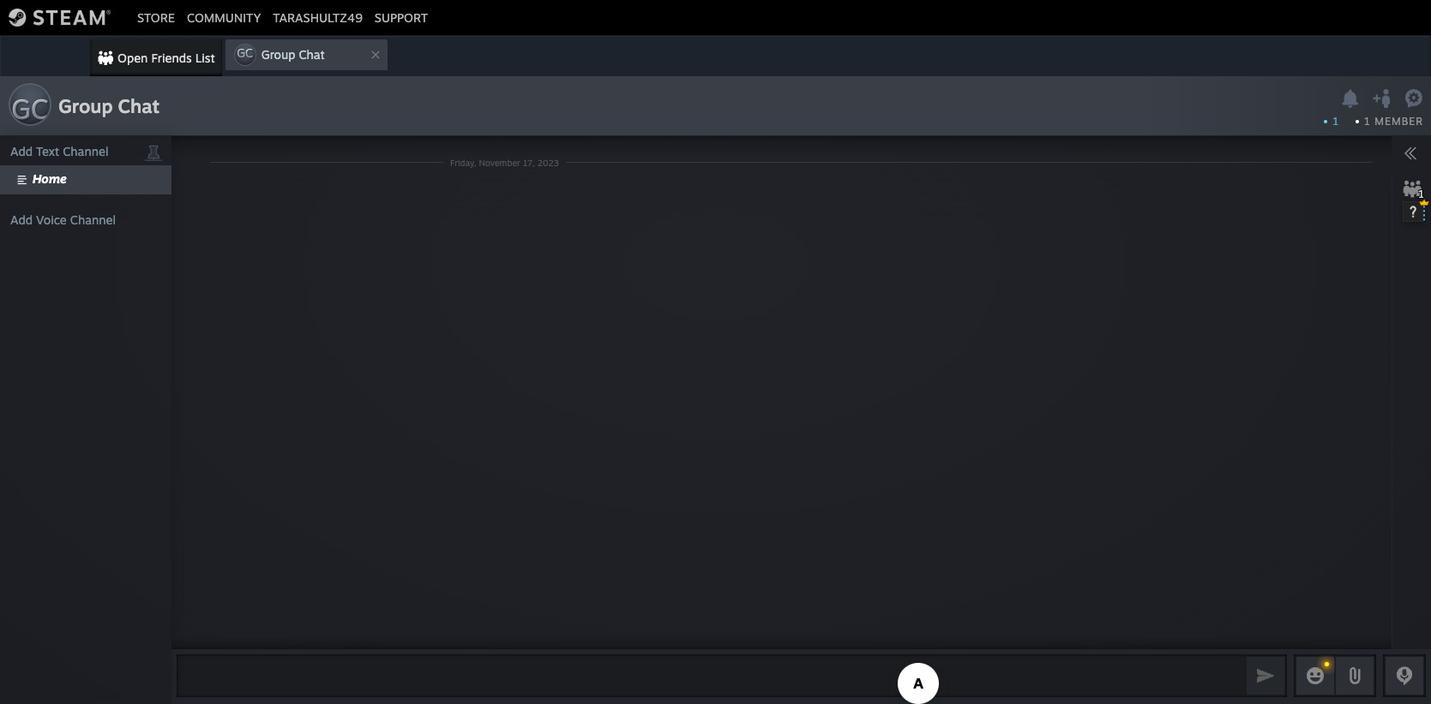 Task type: locate. For each thing, give the bounding box(es) containing it.
channel right text
[[63, 144, 108, 159]]

store
[[137, 10, 175, 24]]

gc up create new text channel icon
[[11, 92, 49, 126]]

november
[[479, 157, 520, 168]]

group chat
[[58, 94, 160, 117]]

0 horizontal spatial chat
[[118, 94, 160, 117]]

gc right list
[[237, 45, 253, 60]]

0 vertical spatial chat
[[299, 47, 325, 62]]

channel
[[63, 144, 108, 159], [70, 213, 116, 227]]

1 horizontal spatial gc
[[237, 45, 253, 60]]

create new voice channel image
[[10, 210, 27, 227]]

voice
[[36, 213, 67, 227]]

0 horizontal spatial gc
[[11, 92, 49, 126]]

add text channel
[[10, 144, 108, 159]]

create new text channel image
[[10, 141, 27, 159]]

0 vertical spatial channel
[[63, 144, 108, 159]]

1 horizontal spatial group
[[261, 47, 295, 62]]

friday,
[[450, 157, 476, 168]]

1 vertical spatial group
[[58, 94, 113, 117]]

0 vertical spatial group
[[261, 47, 295, 62]]

chat up unpin channel list icon
[[118, 94, 160, 117]]

member
[[1375, 115, 1423, 128]]

1 horizontal spatial chat
[[299, 47, 325, 62]]

1 vertical spatial channel
[[70, 213, 116, 227]]

1 vertical spatial gc
[[11, 92, 49, 126]]

2 add from the top
[[10, 213, 33, 227]]

1 horizontal spatial 1
[[1364, 115, 1371, 128]]

gc
[[237, 45, 253, 60], [11, 92, 49, 126]]

17,
[[523, 157, 535, 168]]

0 horizontal spatial 1
[[1333, 115, 1339, 128]]

send special image
[[1345, 666, 1365, 687]]

support
[[375, 10, 428, 24]]

1 add from the top
[[10, 144, 33, 159]]

home
[[33, 171, 67, 186]]

1 1 from the left
[[1333, 115, 1339, 128]]

None text field
[[177, 655, 1242, 698]]

group up add text channel
[[58, 94, 113, 117]]

group inside gc group chat
[[261, 47, 295, 62]]

2 1 from the left
[[1364, 115, 1371, 128]]

gc inside gc group chat
[[237, 45, 253, 60]]

channel right voice
[[70, 213, 116, 227]]

group down tarashultz49 link
[[261, 47, 295, 62]]

0 vertical spatial add
[[10, 144, 33, 159]]

tarashultz49
[[273, 10, 363, 24]]

chat
[[299, 47, 325, 62], [118, 94, 160, 117]]

1 left 1 member
[[1333, 115, 1339, 128]]

add
[[10, 144, 33, 159], [10, 213, 33, 227]]

open friends list
[[117, 51, 215, 65]]

1 left member
[[1364, 115, 1371, 128]]

add left voice
[[10, 213, 33, 227]]

0 vertical spatial gc
[[237, 45, 253, 60]]

submit image
[[1254, 665, 1277, 687]]

add left text
[[10, 144, 33, 159]]

1
[[1333, 115, 1339, 128], [1364, 115, 1371, 128]]

gc group chat
[[237, 45, 325, 62]]

group
[[261, 47, 295, 62], [58, 94, 113, 117]]

chat inside gc group chat
[[299, 47, 325, 62]]

friday, november 17, 2023
[[450, 157, 559, 168]]

tarashultz49 link
[[267, 10, 369, 24]]

1 vertical spatial add
[[10, 213, 33, 227]]

chat down tarashultz49 link
[[299, 47, 325, 62]]



Task type: describe. For each thing, give the bounding box(es) containing it.
manage notification settings image
[[1339, 89, 1361, 108]]

open
[[117, 51, 148, 65]]

0 horizontal spatial group
[[58, 94, 113, 117]]

1 for 1
[[1333, 115, 1339, 128]]

add voice channel
[[10, 213, 116, 227]]

community
[[187, 10, 261, 24]]

expand member list image
[[1404, 147, 1417, 160]]

close this tab image
[[367, 50, 384, 60]]

text
[[36, 144, 59, 159]]

support link
[[369, 10, 434, 24]]

manage group chat settings image
[[1405, 89, 1427, 111]]

list
[[195, 51, 215, 65]]

invite a friend to this group chat image
[[1372, 87, 1394, 109]]

community link
[[181, 10, 267, 24]]

channel for add voice channel
[[70, 213, 116, 227]]

1 vertical spatial chat
[[118, 94, 160, 117]]

1 member
[[1364, 115, 1423, 128]]

add for add text channel
[[10, 144, 33, 159]]

2023
[[537, 157, 559, 168]]

add for add voice channel
[[10, 213, 33, 227]]

gc for gc
[[11, 92, 49, 126]]

friends
[[151, 51, 192, 65]]

gc for gc group chat
[[237, 45, 253, 60]]

channel for add text channel
[[63, 144, 108, 159]]

1 for 1 member
[[1364, 115, 1371, 128]]

store link
[[131, 10, 181, 24]]

unpin channel list image
[[142, 140, 165, 162]]



Task type: vqa. For each thing, say whether or not it's contained in the screenshot.
2nd 1 from the left
yes



